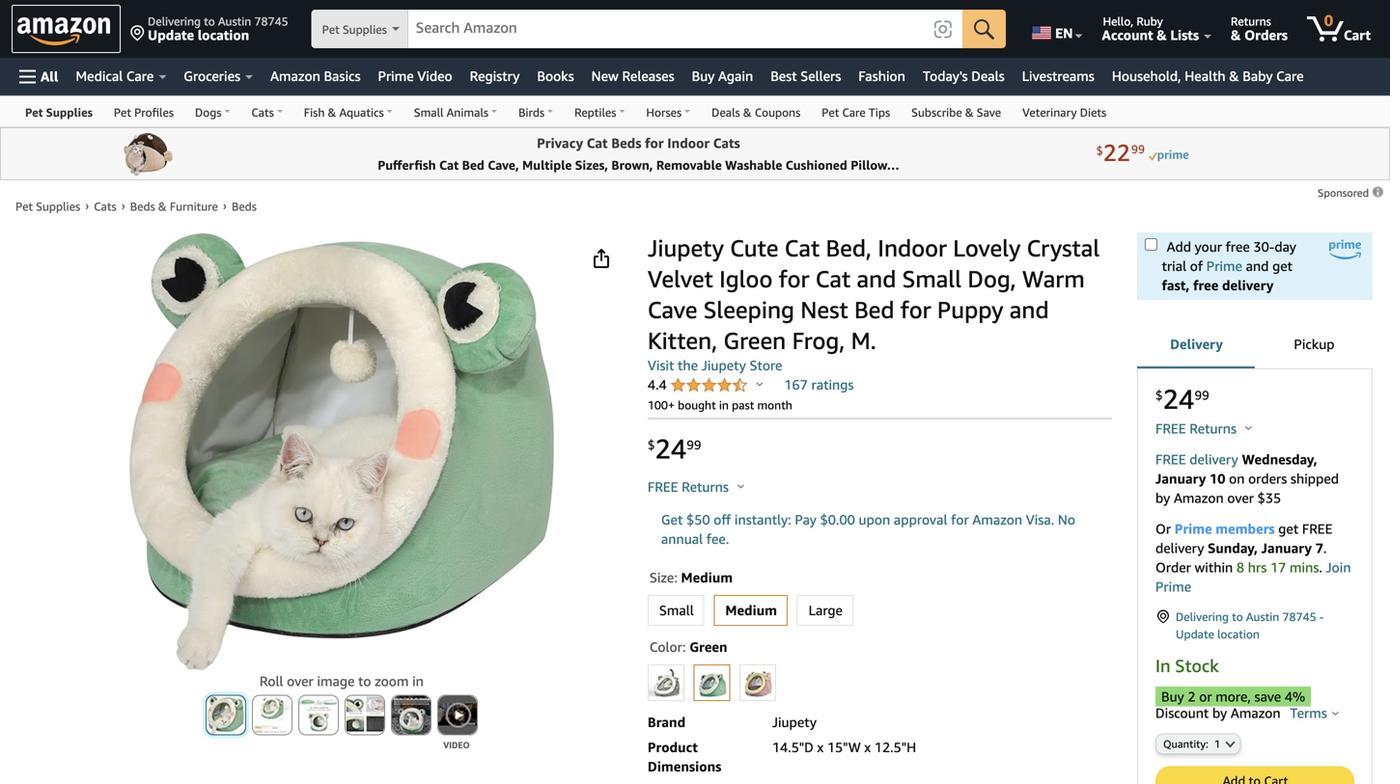 Task type: vqa. For each thing, say whether or not it's contained in the screenshot.
the right the Deals
yes



Task type: locate. For each thing, give the bounding box(es) containing it.
2 vertical spatial delivery
[[1156, 541, 1204, 557]]

returns up baby
[[1231, 14, 1271, 28]]

again
[[718, 68, 753, 84]]

amazon inside upon approval for amazon visa. no annual fee.
[[972, 512, 1022, 528]]

over right the roll
[[287, 674, 313, 690]]

medium down size: medium at bottom
[[725, 603, 777, 619]]

amazon left visa. in the right bottom of the page
[[972, 512, 1022, 528]]

free down of
[[1193, 278, 1219, 293]]

to inside delivering to austin 78745 - update location
[[1232, 611, 1243, 624]]

0 horizontal spatial x
[[817, 740, 824, 756]]

0 horizontal spatial ›
[[85, 199, 89, 212]]

free returns button up $50
[[648, 478, 744, 497]]

free up prime link
[[1226, 239, 1250, 255]]

deals up save
[[971, 68, 1005, 84]]

prime left video
[[378, 68, 414, 84]]

jiupety up 4.4 button
[[702, 358, 746, 374]]

. order within
[[1156, 541, 1327, 576]]

to down join prime link
[[1232, 611, 1243, 624]]

prime inside join prime
[[1156, 579, 1191, 595]]

pet supplies up basics
[[322, 23, 387, 36]]

roll over image to zoom in
[[260, 674, 424, 690]]

pet care tips link
[[811, 97, 901, 126]]

leave feedback on sponsored ad element
[[1318, 187, 1385, 199]]

cats left beds & furniture 'link'
[[94, 200, 116, 213]]

amazon down 10
[[1174, 490, 1224, 506]]

to up the groceries
[[204, 14, 215, 28]]

& left save
[[965, 106, 974, 119]]

buy up discount
[[1161, 689, 1184, 705]]

video
[[417, 68, 452, 84]]

& inside the deals & coupons link
[[743, 106, 752, 119]]

popover image down store
[[756, 382, 763, 387]]

3 › from the left
[[223, 199, 227, 212]]

best sellers link
[[762, 63, 850, 90]]

1 vertical spatial 99
[[687, 438, 701, 453]]

popover image right "terms"
[[1332, 712, 1339, 716]]

delivering for update
[[1176, 611, 1229, 624]]

None submit
[[963, 10, 1006, 48], [206, 696, 245, 735], [253, 696, 291, 735], [299, 696, 338, 735], [346, 696, 384, 735], [392, 696, 430, 735], [438, 696, 477, 735], [963, 10, 1006, 48], [206, 696, 245, 735], [253, 696, 291, 735], [299, 696, 338, 735], [346, 696, 384, 735], [392, 696, 430, 735], [438, 696, 477, 735]]

basics
[[324, 68, 361, 84]]

dogs link
[[184, 97, 241, 126]]

best sellers
[[771, 68, 841, 84]]

get down the day
[[1273, 258, 1293, 274]]

free returns
[[1156, 421, 1240, 437], [648, 479, 732, 495]]

tab list
[[1137, 321, 1373, 371]]

green image
[[695, 666, 729, 701]]

1 horizontal spatial january
[[1261, 541, 1312, 557]]

large
[[809, 603, 843, 619]]

pet supplies link inside navigation navigation
[[14, 97, 103, 126]]

12.5"h
[[874, 740, 916, 756]]

& left lists
[[1157, 27, 1167, 43]]

0 vertical spatial medium
[[681, 570, 733, 586]]

0 vertical spatial 99
[[1195, 388, 1209, 403]]

location up stock
[[1217, 628, 1260, 642]]

pet for pet profiles link
[[114, 106, 131, 119]]

2 vertical spatial popover image
[[1332, 712, 1339, 716]]

option group
[[642, 592, 1112, 630], [642, 661, 1112, 706]]

24 down delivery link
[[1163, 383, 1195, 416]]

care for medical care
[[126, 68, 154, 84]]

amazon prime logo image
[[1329, 240, 1361, 260]]

popover image
[[756, 382, 763, 387], [1245, 426, 1252, 431], [1332, 712, 1339, 716]]

0 vertical spatial option group
[[642, 592, 1112, 630]]

78745 left -
[[1283, 611, 1316, 624]]

15"w
[[827, 740, 861, 756]]

2 option group from the top
[[642, 661, 1112, 706]]

1 horizontal spatial free
[[1226, 239, 1250, 255]]

0 vertical spatial austin
[[218, 14, 251, 28]]

care left tips
[[842, 106, 866, 119]]

jiupety cute cat bed, indoor lovely crystal velvet igloo for cat and small dog, warm cave sleeping nest bed for puppy and kitten, green frog, m. visit the jiupety store
[[648, 234, 1100, 374]]

1 vertical spatial cats
[[94, 200, 116, 213]]

0 vertical spatial deals
[[971, 68, 1005, 84]]

1 vertical spatial get
[[1278, 521, 1299, 537]]

& inside returns & orders
[[1231, 27, 1241, 43]]

& inside fish & aquatics link
[[328, 106, 336, 119]]

crystal
[[1027, 234, 1100, 262]]

store
[[750, 358, 782, 374]]

and down 30-
[[1246, 258, 1269, 274]]

returns up $50
[[682, 479, 729, 495]]

0 horizontal spatial by
[[1156, 490, 1170, 506]]

amazon down save
[[1231, 706, 1281, 722]]

& left coupons
[[743, 106, 752, 119]]

subscribe
[[911, 106, 962, 119]]

free inside add your free 30-day trial of
[[1226, 239, 1250, 255]]

and
[[1246, 258, 1269, 274], [857, 265, 896, 293], [1010, 296, 1049, 324]]

puppy
[[937, 296, 1004, 324]]

$ down 100+
[[648, 438, 655, 453]]

update up stock
[[1176, 628, 1214, 642]]

1 vertical spatial popover image
[[1245, 426, 1252, 431]]

99 down the bought
[[687, 438, 701, 453]]

x right 15"w
[[864, 740, 871, 756]]

pet supplies down all
[[25, 106, 93, 119]]

option group up 12.5"h
[[642, 661, 1112, 706]]

reptiles link
[[564, 97, 636, 126]]

0 vertical spatial pet supplies link
[[14, 97, 103, 126]]

0 vertical spatial free returns
[[1156, 421, 1240, 437]]

m.
[[851, 327, 876, 355]]

austin up groceries "link"
[[218, 14, 251, 28]]

0 vertical spatial cats
[[251, 106, 274, 119]]

1 vertical spatial free returns
[[648, 479, 732, 495]]

buy for buy 2 or more, save 4%
[[1161, 689, 1184, 705]]

. up join
[[1323, 541, 1327, 557]]

$ 24 99 down 100+
[[648, 433, 701, 465]]

delivering up the groceries
[[148, 14, 201, 28]]

0 horizontal spatial small
[[414, 106, 444, 119]]

in stock
[[1156, 656, 1219, 677]]

small down size:
[[659, 603, 694, 619]]

1 vertical spatial over
[[287, 674, 313, 690]]

free inside get free delivery
[[1302, 521, 1333, 537]]

1 horizontal spatial austin
[[1246, 611, 1280, 624]]

within
[[1195, 560, 1233, 576]]

prime right or
[[1175, 521, 1212, 537]]

1 vertical spatial free
[[1193, 278, 1219, 293]]

today's deals
[[923, 68, 1005, 84]]

delivery
[[1222, 278, 1274, 293], [1190, 452, 1238, 468], [1156, 541, 1204, 557]]

prime
[[378, 68, 414, 84], [1207, 258, 1242, 274], [1175, 521, 1212, 537], [1156, 579, 1191, 595]]

delivering inside delivering to austin 78745 - update location
[[1176, 611, 1229, 624]]

registry link
[[461, 63, 528, 90]]

visa.
[[1026, 512, 1054, 528]]

sponsored
[[1318, 187, 1372, 199]]

pet inside pet profiles link
[[114, 106, 131, 119]]

$ down delivery link
[[1156, 388, 1163, 403]]

pet inside pet supplies 'link'
[[25, 106, 43, 119]]

austin for update
[[1246, 611, 1280, 624]]

all button
[[11, 58, 67, 96]]

1 vertical spatial cats link
[[94, 200, 116, 213]]

new releases link
[[583, 63, 683, 90]]

1 option group from the top
[[642, 592, 1112, 630]]

0 vertical spatial supplies
[[343, 23, 387, 36]]

1 vertical spatial in
[[412, 674, 424, 690]]

groceries link
[[175, 63, 262, 90]]

buy inside navigation navigation
[[692, 68, 715, 84]]

buy left again
[[692, 68, 715, 84]]

beds right furniture at the left top
[[232, 200, 257, 213]]

green up store
[[724, 327, 786, 355]]

no
[[1058, 512, 1075, 528]]

popover image for free returns
[[1245, 426, 1252, 431]]

1 vertical spatial january
[[1261, 541, 1312, 557]]

get up sunday, january 7
[[1278, 521, 1299, 537]]

$ 24 99 down delivery link
[[1156, 383, 1209, 416]]

shipped
[[1291, 471, 1339, 487]]

popover image up wednesday, january 10
[[1245, 426, 1252, 431]]

0 horizontal spatial $
[[648, 438, 655, 453]]

small animals
[[414, 106, 489, 119]]

0 horizontal spatial $ 24 99
[[648, 433, 701, 465]]

0 horizontal spatial cats link
[[94, 200, 116, 213]]

0 vertical spatial in
[[719, 399, 729, 412]]

0 vertical spatial to
[[204, 14, 215, 28]]

pet supplies link for dogs link
[[14, 97, 103, 126]]

austin inside delivering to austin 78745 update location
[[218, 14, 251, 28]]

0 horizontal spatial buy
[[692, 68, 715, 84]]

0 vertical spatial $ 24 99
[[1156, 383, 1209, 416]]

free returns up $50
[[648, 479, 732, 495]]

pet inside pet care tips link
[[822, 106, 839, 119]]

0 horizontal spatial 78745
[[254, 14, 288, 28]]

terms
[[1290, 706, 1327, 722]]

free delivery
[[1156, 452, 1238, 468]]

2 horizontal spatial ›
[[223, 199, 227, 212]]

0 vertical spatial small
[[414, 106, 444, 119]]

pay
[[795, 512, 817, 528]]

1 horizontal spatial x
[[864, 740, 871, 756]]

1 vertical spatial option group
[[642, 661, 1112, 706]]

0 vertical spatial get
[[1273, 258, 1293, 274]]

medical care
[[76, 68, 154, 84]]

in right zoom
[[412, 674, 424, 690]]

cat left bed,
[[785, 234, 820, 262]]

in left past
[[719, 399, 729, 412]]

warm
[[1022, 265, 1085, 293]]

1 vertical spatial to
[[1232, 611, 1243, 624]]

2 horizontal spatial small
[[902, 265, 962, 293]]

2 › from the left
[[121, 199, 125, 212]]

jiupety up velvet
[[648, 234, 724, 262]]

100+ bought in past month
[[648, 399, 792, 412]]

dropdown image
[[1225, 741, 1235, 749]]

1 horizontal spatial small
[[659, 603, 694, 619]]

january up 8 hrs 17 mins .
[[1261, 541, 1312, 557]]

1 horizontal spatial free returns
[[1156, 421, 1240, 437]]

1 horizontal spatial location
[[1217, 628, 1260, 642]]

7
[[1316, 541, 1323, 557]]

0 horizontal spatial pet supplies
[[25, 106, 93, 119]]

2 horizontal spatial to
[[1232, 611, 1243, 624]]

quantity: 1
[[1163, 738, 1221, 751]]

delivering inside delivering to austin 78745 update location
[[148, 14, 201, 28]]

update up the groceries
[[148, 27, 194, 43]]

deals & coupons
[[712, 106, 801, 119]]

care up pet profiles link
[[126, 68, 154, 84]]

medium down fee.
[[681, 570, 733, 586]]

1 horizontal spatial ›
[[121, 199, 125, 212]]

1 horizontal spatial care
[[842, 106, 866, 119]]

78745 inside delivering to austin 78745 - update location
[[1283, 611, 1316, 624]]

2 vertical spatial returns
[[682, 479, 729, 495]]

option group containing small
[[642, 592, 1112, 630]]

tab list containing delivery
[[1137, 321, 1373, 371]]

for right bed
[[901, 296, 931, 324]]

cats right dogs link
[[251, 106, 274, 119]]

. left join
[[1319, 560, 1322, 576]]

popover image inside "free returns" button
[[1245, 426, 1252, 431]]

1 vertical spatial for
[[901, 296, 931, 324]]

1 horizontal spatial 78745
[[1283, 611, 1316, 624]]

delivering up stock
[[1176, 611, 1229, 624]]

to inside delivering to austin 78745 update location
[[204, 14, 215, 28]]

for right approval
[[951, 512, 969, 528]]

free
[[1226, 239, 1250, 255], [1193, 278, 1219, 293]]

0 vertical spatial .
[[1323, 541, 1327, 557]]

0 vertical spatial buy
[[692, 68, 715, 84]]

beds
[[130, 200, 155, 213], [232, 200, 257, 213]]

78745 for update
[[254, 14, 288, 28]]

and up bed
[[857, 265, 896, 293]]

wednesday, january 10
[[1156, 452, 1317, 487]]

1 horizontal spatial cats
[[251, 106, 274, 119]]

austin for location
[[218, 14, 251, 28]]

prime down order
[[1156, 579, 1191, 595]]

1 horizontal spatial beds
[[232, 200, 257, 213]]

1 vertical spatial 24
[[655, 433, 687, 465]]

1 horizontal spatial pet supplies
[[322, 23, 387, 36]]

1 vertical spatial delivery
[[1190, 452, 1238, 468]]

delivery up 10
[[1190, 452, 1238, 468]]

2 vertical spatial small
[[659, 603, 694, 619]]

x left 15"w
[[817, 740, 824, 756]]

0 horizontal spatial to
[[204, 14, 215, 28]]

1 vertical spatial update
[[1176, 628, 1214, 642]]

january down free delivery
[[1156, 471, 1206, 487]]

& left baby
[[1229, 68, 1239, 84]]

& right "fish" at the top
[[328, 106, 336, 119]]

returns up free delivery
[[1190, 421, 1237, 437]]

month
[[757, 399, 792, 412]]

amazon up "fish" at the top
[[270, 68, 320, 84]]

get inside and get fast, free delivery
[[1273, 258, 1293, 274]]

returns for the top "free returns" button
[[1190, 421, 1237, 437]]

jiupety up 14.5"d
[[772, 715, 817, 731]]

en link
[[1021, 5, 1091, 53]]

furniture
[[170, 200, 218, 213]]

austin inside delivering to austin 78745 - update location
[[1246, 611, 1280, 624]]

delivery up order
[[1156, 541, 1204, 557]]

prime inside navigation navigation
[[378, 68, 414, 84]]

or
[[1199, 689, 1212, 705]]

or prime members
[[1156, 521, 1275, 537]]

& left orders
[[1231, 27, 1241, 43]]

small inside "button"
[[659, 603, 694, 619]]

0 vertical spatial green
[[724, 327, 786, 355]]

0 horizontal spatial beds
[[130, 200, 155, 213]]

2 vertical spatial supplies
[[36, 200, 80, 213]]

0 horizontal spatial .
[[1319, 560, 1322, 576]]

for
[[779, 265, 809, 293], [901, 296, 931, 324], [951, 512, 969, 528]]

fee.
[[706, 531, 729, 547]]

by down 'more,' in the right of the page
[[1212, 706, 1227, 722]]

1 vertical spatial free returns button
[[648, 478, 744, 497]]

today's
[[923, 68, 968, 84]]

2
[[1188, 689, 1196, 705]]

delivering to austin 78745 - update location link
[[1156, 609, 1354, 643]]

ratings
[[811, 377, 854, 393]]

popover image inside terms button
[[1332, 712, 1339, 716]]

tips
[[869, 106, 890, 119]]

0 horizontal spatial 24
[[655, 433, 687, 465]]

beds left furniture at the left top
[[130, 200, 155, 213]]

1 horizontal spatial 24
[[1163, 383, 1195, 416]]

99 down delivery link
[[1195, 388, 1209, 403]]

cat up "nest"
[[816, 265, 851, 293]]

1 vertical spatial returns
[[1190, 421, 1237, 437]]

0 vertical spatial 24
[[1163, 383, 1195, 416]]

and down warm
[[1010, 296, 1049, 324]]

cats link left beds & furniture 'link'
[[94, 200, 116, 213]]

78745 up amazon basics
[[254, 14, 288, 28]]

None checkbox
[[1145, 238, 1158, 251]]

24
[[1163, 383, 1195, 416], [655, 433, 687, 465]]

pet supplies inside 'link'
[[25, 106, 93, 119]]

1 vertical spatial $ 24 99
[[648, 433, 701, 465]]

1 vertical spatial buy
[[1161, 689, 1184, 705]]

small inside navigation navigation
[[414, 106, 444, 119]]

pet profiles link
[[103, 97, 184, 126]]

austin down join prime
[[1246, 611, 1280, 624]]

0 horizontal spatial free returns
[[648, 479, 732, 495]]

visit
[[648, 358, 674, 374]]

2 vertical spatial jiupety
[[772, 715, 817, 731]]

x
[[817, 740, 824, 756], [864, 740, 871, 756]]

& inside the "subscribe & save" link
[[965, 106, 974, 119]]

household, health & baby care link
[[1103, 63, 1313, 90]]

delivery inside get free delivery
[[1156, 541, 1204, 557]]

1 horizontal spatial buy
[[1161, 689, 1184, 705]]

78745 inside delivering to austin 78745 update location
[[254, 14, 288, 28]]

to left zoom
[[358, 674, 371, 690]]

green up green icon
[[690, 639, 727, 655]]

terms button
[[1284, 706, 1345, 722]]

over down on
[[1227, 490, 1254, 506]]

sponsored link
[[1318, 183, 1385, 203]]

1 horizontal spatial in
[[719, 399, 729, 412]]

add
[[1167, 239, 1191, 255]]

in
[[1156, 656, 1171, 677]]

cats link left "fish" at the top
[[241, 97, 293, 126]]

delivering for location
[[148, 14, 201, 28]]

pet inside pet supplies search box
[[322, 23, 340, 36]]

2 horizontal spatial for
[[951, 512, 969, 528]]

size:
[[650, 570, 678, 586]]

dogs
[[195, 106, 221, 119]]

2 horizontal spatial popover image
[[1332, 712, 1339, 716]]

update inside delivering to austin 78745 - update location
[[1176, 628, 1214, 642]]

supplies inside search box
[[343, 23, 387, 36]]

supplies
[[343, 23, 387, 36], [46, 106, 93, 119], [36, 200, 80, 213]]

0 vertical spatial location
[[198, 27, 249, 43]]

order
[[1156, 560, 1191, 576]]

4.4
[[648, 377, 670, 393]]

0 vertical spatial returns
[[1231, 14, 1271, 28]]

free returns button up 'free delivery' link
[[1156, 419, 1252, 439]]

location up groceries "link"
[[198, 27, 249, 43]]

small down video
[[414, 106, 444, 119]]

large button
[[798, 596, 852, 625]]

by up or
[[1156, 490, 1170, 506]]

prime video link
[[369, 63, 461, 90]]

›
[[85, 199, 89, 212], [121, 199, 125, 212], [223, 199, 227, 212]]

returns inside returns & orders
[[1231, 14, 1271, 28]]

for up "nest"
[[779, 265, 809, 293]]

& left furniture at the left top
[[158, 200, 167, 213]]

0 vertical spatial free
[[1226, 239, 1250, 255]]

care right baby
[[1276, 68, 1304, 84]]

24 down 100+
[[655, 433, 687, 465]]

1 horizontal spatial popover image
[[1245, 426, 1252, 431]]

option group down upon approval for amazon visa. no annual fee.
[[642, 592, 1112, 630]]

pet inside pet supplies › cats › beds & furniture › beds
[[15, 200, 33, 213]]

igloo
[[719, 265, 773, 293]]

Pet Supplies search field
[[311, 10, 1006, 50]]

2 vertical spatial to
[[358, 674, 371, 690]]

small down indoor on the right of page
[[902, 265, 962, 293]]

wednesday,
[[1242, 452, 1317, 468]]

horses link
[[636, 97, 701, 126]]

size: medium
[[650, 570, 733, 586]]

0 horizontal spatial january
[[1156, 471, 1206, 487]]

delivery down prime link
[[1222, 278, 1274, 293]]

by inside 'on orders shipped by amazon over $35'
[[1156, 490, 1170, 506]]

january inside wednesday, january 10
[[1156, 471, 1206, 487]]

deals down buy again link
[[712, 106, 740, 119]]

free returns up 'free delivery' link
[[1156, 421, 1240, 437]]

0 horizontal spatial cats
[[94, 200, 116, 213]]



Task type: describe. For each thing, give the bounding box(es) containing it.
amazon inside 'on orders shipped by amazon over $35'
[[1174, 490, 1224, 506]]

location inside delivering to austin 78745 update location
[[198, 27, 249, 43]]

delivering to austin 78745 - update location
[[1176, 611, 1324, 642]]

0 vertical spatial free returns button
[[1156, 419, 1252, 439]]

releases
[[622, 68, 674, 84]]

$50
[[686, 512, 710, 528]]

1 vertical spatial cat
[[816, 265, 851, 293]]

& inside pet supplies › cats › beds & furniture › beds
[[158, 200, 167, 213]]

supplies inside pet supplies › cats › beds & furniture › beds
[[36, 200, 80, 213]]

upon approval for amazon visa. no annual fee.
[[661, 512, 1075, 547]]

1 horizontal spatial to
[[358, 674, 371, 690]]

free delivery link
[[1156, 452, 1238, 468]]

kitten,
[[648, 327, 717, 355]]

upon
[[859, 512, 890, 528]]

4%
[[1285, 689, 1305, 705]]

pet profiles
[[114, 106, 174, 119]]

popover image
[[738, 484, 744, 489]]

fashion
[[859, 68, 905, 84]]

day
[[1275, 239, 1296, 255]]

2 beds from the left
[[232, 200, 257, 213]]

and inside and get fast, free delivery
[[1246, 258, 1269, 274]]

supplies inside 'link'
[[46, 106, 93, 119]]

167 ratings link
[[784, 377, 854, 393]]

fish & aquatics
[[304, 106, 384, 119]]

30-
[[1254, 239, 1275, 255]]

amazon image
[[17, 17, 111, 46]]

pet supplies inside search box
[[322, 23, 387, 36]]

167 ratings
[[784, 377, 854, 393]]

returns & orders
[[1231, 14, 1288, 43]]

fish
[[304, 106, 325, 119]]

& inside household, health & baby care link
[[1229, 68, 1239, 84]]

& for fish & aquatics
[[328, 106, 336, 119]]

books link
[[528, 63, 583, 90]]

birds link
[[508, 97, 564, 126]]

pickup
[[1294, 336, 1335, 352]]

small animals link
[[403, 97, 508, 126]]

orders
[[1248, 471, 1287, 487]]

product
[[648, 740, 698, 756]]

1 vertical spatial jiupety
[[702, 358, 746, 374]]

1 › from the left
[[85, 199, 89, 212]]

veterinary
[[1022, 106, 1077, 119]]

to for location
[[204, 14, 215, 28]]

1 horizontal spatial and
[[1010, 296, 1049, 324]]

for inside upon approval for amazon visa. no annual fee.
[[951, 512, 969, 528]]

hello, ruby
[[1103, 14, 1163, 28]]

stock
[[1175, 656, 1219, 677]]

2 x from the left
[[864, 740, 871, 756]]

january for 10
[[1156, 471, 1206, 487]]

jiupety for jiupety
[[772, 715, 817, 731]]

gray image
[[649, 666, 683, 701]]

popover image inside 4.4 button
[[756, 382, 763, 387]]

delivering to austin 78745 update location
[[148, 14, 288, 43]]

of
[[1190, 258, 1203, 274]]

lists
[[1170, 27, 1199, 43]]

1 horizontal spatial $ 24 99
[[1156, 383, 1209, 416]]

your
[[1195, 239, 1222, 255]]

approval
[[894, 512, 947, 528]]

the
[[678, 358, 698, 374]]

8 hrs 17 mins .
[[1237, 560, 1326, 576]]

to for update
[[1232, 611, 1243, 624]]

livestreams link
[[1013, 63, 1103, 90]]

medical
[[76, 68, 123, 84]]

dog,
[[968, 265, 1016, 293]]

today's deals link
[[914, 63, 1013, 90]]

frog,
[[792, 327, 845, 355]]

4.4 button
[[648, 377, 763, 395]]

members
[[1216, 521, 1275, 537]]

1 vertical spatial $
[[648, 438, 655, 453]]

free returns for the top "free returns" button
[[1156, 421, 1240, 437]]

medium inside button
[[725, 603, 777, 619]]

1 beds from the left
[[130, 200, 155, 213]]

trial
[[1162, 258, 1187, 274]]

hrs
[[1248, 560, 1267, 576]]

new releases
[[591, 68, 674, 84]]

free inside and get fast, free delivery
[[1193, 278, 1219, 293]]

color: green
[[650, 639, 727, 655]]

amazon inside amazon basics link
[[270, 68, 320, 84]]

& for account & lists
[[1157, 27, 1167, 43]]

and get fast, free delivery
[[1162, 258, 1293, 293]]

quantity:
[[1163, 738, 1209, 751]]

2 horizontal spatial care
[[1276, 68, 1304, 84]]

1 horizontal spatial by
[[1212, 706, 1227, 722]]

location inside delivering to austin 78745 - update location
[[1217, 628, 1260, 642]]

over inside 'on orders shipped by amazon over $35'
[[1227, 490, 1254, 506]]

1 horizontal spatial for
[[901, 296, 931, 324]]

get inside get free delivery
[[1278, 521, 1299, 537]]

join prime
[[1156, 560, 1351, 595]]

small for small
[[659, 603, 694, 619]]

Search Amazon text field
[[408, 11, 924, 47]]

update inside delivering to austin 78745 update location
[[148, 27, 194, 43]]

0 vertical spatial cats link
[[241, 97, 293, 126]]

100+
[[648, 399, 675, 412]]

get $50 off instantly: pay $0.00
[[661, 512, 855, 528]]

option group for color: green
[[642, 661, 1112, 706]]

save
[[977, 106, 1001, 119]]

horses
[[646, 106, 682, 119]]

reptiles
[[575, 106, 616, 119]]

$35
[[1258, 490, 1281, 506]]

1 vertical spatial green
[[690, 639, 727, 655]]

10
[[1210, 471, 1226, 487]]

jiupety for jiupety cute cat bed, indoor lovely crystal velvet igloo for cat and small dog, warm cave sleeping nest bed for puppy and kitten, green frog, m. visit the jiupety store
[[648, 234, 724, 262]]

navigation navigation
[[0, 0, 1390, 127]]

bed
[[854, 296, 894, 324]]

household,
[[1112, 68, 1181, 84]]

1 horizontal spatial deals
[[971, 68, 1005, 84]]

popover image for terms
[[1332, 712, 1339, 716]]

8
[[1237, 560, 1245, 576]]

78745 for -
[[1283, 611, 1316, 624]]

jiupety cute cat bed, indoor lovely crystal velvet igloo for cat and small dog, warm cave sleeping nest bed for puppy and kitten, green frog, m. image
[[129, 233, 555, 672]]

returns for the bottommost "free returns" button
[[682, 479, 729, 495]]

pet care tips
[[822, 106, 890, 119]]

buy again
[[692, 68, 753, 84]]

0 horizontal spatial in
[[412, 674, 424, 690]]

& for deals & coupons
[[743, 106, 752, 119]]

0 horizontal spatial deals
[[712, 106, 740, 119]]

0 vertical spatial cat
[[785, 234, 820, 262]]

small button
[[649, 596, 703, 625]]

fashion link
[[850, 63, 914, 90]]

cute
[[730, 234, 779, 262]]

account & lists
[[1102, 27, 1199, 43]]

small inside jiupety cute cat bed, indoor lovely crystal velvet igloo for cat and small dog, warm cave sleeping nest bed for puppy and kitten, green frog, m. visit the jiupety store
[[902, 265, 962, 293]]

& for returns & orders
[[1231, 27, 1241, 43]]

pet for pet supplies 'link' within navigation navigation
[[25, 106, 43, 119]]

option group for size: medium
[[642, 592, 1112, 630]]

delivery inside and get fast, free delivery
[[1222, 278, 1274, 293]]

Add to Cart submit
[[1157, 768, 1353, 785]]

small for small animals
[[414, 106, 444, 119]]

0 vertical spatial $
[[1156, 388, 1163, 403]]

14.5"d
[[772, 740, 814, 756]]

1 x from the left
[[817, 740, 824, 756]]

care for pet care tips
[[842, 106, 866, 119]]

cart
[[1344, 27, 1371, 43]]

profiles
[[134, 106, 174, 119]]

subscribe & save link
[[901, 97, 1012, 126]]

0 horizontal spatial and
[[857, 265, 896, 293]]

cats inside navigation navigation
[[251, 106, 274, 119]]

hello,
[[1103, 14, 1134, 28]]

free returns for the bottommost "free returns" button
[[648, 479, 732, 495]]

0 horizontal spatial 99
[[687, 438, 701, 453]]

1 vertical spatial .
[[1319, 560, 1322, 576]]

pink image
[[741, 666, 775, 701]]

new
[[591, 68, 619, 84]]

& for subscribe & save
[[965, 106, 974, 119]]

. inside . order within
[[1323, 541, 1327, 557]]

visit the jiupety store link
[[648, 358, 782, 374]]

pet for pet care tips link
[[822, 106, 839, 119]]

167
[[784, 377, 808, 393]]

buy for buy again
[[692, 68, 715, 84]]

animals
[[447, 106, 489, 119]]

1 horizontal spatial 99
[[1195, 388, 1209, 403]]

lovely
[[953, 234, 1021, 262]]

pet supplies link for the bottom the cats link
[[15, 200, 80, 213]]

sleeping
[[703, 296, 795, 324]]

prime down your
[[1207, 258, 1242, 274]]

nest
[[801, 296, 848, 324]]

cats inside pet supplies › cats › beds & furniture › beds
[[94, 200, 116, 213]]

discount by amazon
[[1156, 706, 1284, 722]]

january for 7
[[1261, 541, 1312, 557]]

0 vertical spatial for
[[779, 265, 809, 293]]

green inside jiupety cute cat bed, indoor lovely crystal velvet igloo for cat and small dog, warm cave sleeping nest bed for puppy and kitten, green frog, m. visit the jiupety store
[[724, 327, 786, 355]]

image
[[317, 674, 355, 690]]

past
[[732, 399, 754, 412]]

sellers
[[801, 68, 841, 84]]



